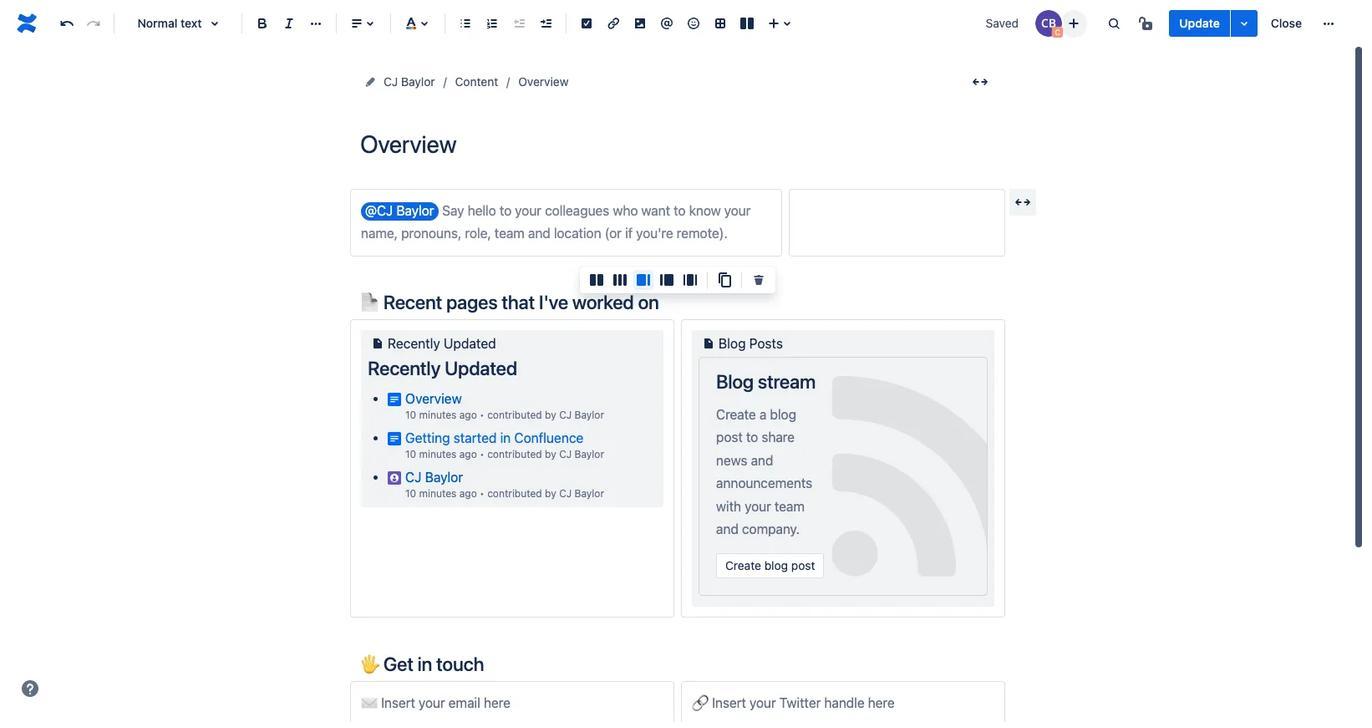 Task type: vqa. For each thing, say whether or not it's contained in the screenshot.
the (optional)
no



Task type: describe. For each thing, give the bounding box(es) containing it.
🖐 get in touch
[[360, 652, 484, 675]]

help image
[[20, 679, 40, 699]]

✉️
[[361, 695, 381, 710]]

outdent ⇧tab image
[[509, 13, 529, 33]]

in for get
[[418, 652, 432, 675]]

ago inside getting started in confluence 10 minutes ago • contributed by cj baylor
[[459, 448, 477, 460]]

by inside cj baylor 10 minutes ago • contributed by cj baylor
[[545, 487, 556, 500]]

2 horizontal spatial and
[[751, 453, 773, 468]]

started
[[454, 430, 497, 445]]

want
[[641, 203, 670, 218]]

1 vertical spatial recently updated
[[368, 357, 517, 380]]

(or
[[605, 226, 622, 241]]

overview for overview 10 minutes ago • contributed by cj baylor
[[405, 391, 462, 406]]

table image
[[710, 13, 730, 33]]

your right hello in the top of the page
[[515, 203, 542, 218]]

blog posts image
[[699, 334, 719, 354]]

news
[[716, 453, 748, 468]]

10 inside getting started in confluence 10 minutes ago • contributed by cj baylor
[[405, 448, 416, 460]]

pages
[[446, 291, 498, 313]]

right sidebar image
[[633, 270, 654, 290]]

• inside overview 10 minutes ago • contributed by cj baylor
[[480, 409, 485, 421]]

if
[[625, 226, 633, 241]]

recent
[[383, 291, 442, 313]]

more formatting image
[[306, 13, 326, 33]]

blog for blog stream
[[716, 371, 754, 393]]

baylor inside overview 10 minutes ago • contributed by cj baylor
[[575, 409, 604, 421]]

1 horizontal spatial to
[[674, 203, 686, 218]]

by inside overview 10 minutes ago • contributed by cj baylor
[[545, 409, 556, 421]]

share
[[762, 430, 795, 445]]

Give this page a title text field
[[360, 130, 995, 158]]

10 inside cj baylor 10 minutes ago • contributed by cj baylor
[[405, 487, 416, 500]]

cj baylor link for getting started in confluence
[[559, 448, 604, 460]]

i've
[[539, 291, 568, 313]]

🖐
[[360, 652, 379, 675]]

0 horizontal spatial to
[[500, 203, 512, 218]]

move this page image
[[364, 75, 377, 89]]

Main content area, start typing to enter text. text field
[[350, 189, 1005, 722]]

cj inside getting started in confluence 10 minutes ago • contributed by cj baylor
[[559, 448, 572, 460]]

copy image
[[715, 270, 735, 290]]

adjust update settings image
[[1234, 13, 1254, 33]]

bullet list ⌘⇧8 image
[[455, 13, 476, 33]]

blog posts
[[719, 336, 783, 351]]

on
[[638, 291, 659, 313]]

baylor inside getting started in confluence 10 minutes ago • contributed by cj baylor
[[575, 448, 604, 460]]

your right know
[[724, 203, 751, 218]]

confluence image
[[13, 10, 40, 37]]

1 horizontal spatial and
[[716, 521, 739, 537]]

1 vertical spatial updated
[[445, 357, 517, 380]]

cj baylor 10 minutes ago • contributed by cj baylor
[[405, 470, 604, 500]]

role,
[[465, 226, 491, 241]]

saved
[[986, 16, 1019, 30]]

team inside say hello to your colleagues who want to know your name, pronouns, role, team and location (or if you're remote).
[[495, 226, 525, 241]]

no restrictions image
[[1138, 13, 1158, 33]]

italic ⌘i image
[[279, 13, 299, 33]]

remove image
[[749, 270, 769, 290]]

ago inside cj baylor 10 minutes ago • contributed by cj baylor
[[459, 487, 477, 500]]

content
[[455, 74, 498, 89]]

numbered list ⌘⇧7 image
[[482, 13, 502, 33]]

that
[[502, 291, 535, 313]]

find and replace image
[[1104, 13, 1124, 33]]

blog stream
[[716, 371, 816, 393]]

say
[[442, 203, 464, 218]]

overview link inside the main content area, start typing to enter text. text box
[[405, 391, 462, 406]]

create for create a blog post to share news and announcements with your team and company.
[[716, 407, 756, 422]]

• inside cj baylor 10 minutes ago • contributed by cj baylor
[[480, 487, 485, 500]]

1 vertical spatial recently
[[368, 357, 441, 380]]

blog inside create a blog post to share news and announcements with your team and company.
[[770, 407, 796, 422]]

announcements
[[716, 476, 812, 491]]

0 vertical spatial recently
[[388, 336, 440, 351]]

update button
[[1169, 10, 1230, 37]]

a
[[760, 407, 767, 422]]

with
[[716, 499, 741, 514]]

invite to edit image
[[1064, 13, 1084, 33]]

know
[[689, 203, 721, 218]]

location
[[554, 226, 601, 241]]

📄 recent pages that i've worked on
[[360, 291, 659, 313]]

ago inside overview 10 minutes ago • contributed by cj baylor
[[459, 409, 477, 421]]

more image
[[1319, 13, 1339, 33]]

getting started in confluence link
[[405, 430, 584, 445]]



Task type: locate. For each thing, give the bounding box(es) containing it.
redo ⌘⇧z image
[[84, 13, 104, 33]]

getting started in confluence 10 minutes ago • contributed by cj baylor
[[405, 430, 604, 460]]

0 vertical spatial overview link
[[518, 72, 569, 92]]

0 vertical spatial 10
[[405, 409, 416, 421]]

create blog post button
[[716, 554, 824, 579]]

3 contributed from the top
[[487, 487, 542, 500]]

overview link down indent tab image on the left top of page
[[518, 72, 569, 92]]

0 vertical spatial blog
[[770, 407, 796, 422]]

ago
[[459, 409, 477, 421], [459, 448, 477, 460], [459, 487, 477, 500]]

0 vertical spatial blog
[[719, 336, 746, 351]]

your inside create a blog post to share news and announcements with your team and company.
[[745, 499, 771, 514]]

create left a
[[716, 407, 756, 422]]

📄
[[360, 291, 379, 313]]

to
[[500, 203, 512, 218], [674, 203, 686, 218], [746, 430, 758, 445]]

1 10 from the top
[[405, 409, 416, 421]]

and left location
[[528, 226, 551, 241]]

1 horizontal spatial post
[[791, 559, 815, 573]]

three columns with sidebars image
[[680, 270, 700, 290]]

post down company. at right bottom
[[791, 559, 815, 573]]

team
[[495, 226, 525, 241], [775, 499, 805, 514]]

2 minutes from the top
[[419, 448, 457, 460]]

in for started
[[500, 430, 511, 445]]

recently
[[388, 336, 440, 351], [368, 357, 441, 380]]

blog right a
[[770, 407, 796, 422]]

contributed inside getting started in confluence 10 minutes ago • contributed by cj baylor
[[487, 448, 542, 460]]

hello
[[468, 203, 496, 218]]

remote).
[[677, 226, 728, 241]]

1 vertical spatial blog
[[716, 371, 754, 393]]

overview up getting
[[405, 391, 462, 406]]

minutes inside overview 10 minutes ago • contributed by cj baylor
[[419, 409, 457, 421]]

0 vertical spatial and
[[528, 226, 551, 241]]

normal text button
[[121, 5, 235, 42]]

confluence
[[514, 430, 584, 445]]

1 horizontal spatial team
[[775, 499, 805, 514]]

10
[[405, 409, 416, 421], [405, 448, 416, 460], [405, 487, 416, 500]]

align left image
[[347, 13, 367, 33]]

make page full-width image
[[970, 72, 990, 92]]

minutes
[[419, 409, 457, 421], [419, 448, 457, 460], [419, 487, 457, 500]]

1 minutes from the top
[[419, 409, 457, 421]]

0 vertical spatial •
[[480, 409, 485, 421]]

left sidebar image
[[657, 270, 677, 290]]

cj
[[384, 74, 398, 89], [559, 409, 572, 421], [559, 448, 572, 460], [405, 470, 422, 485], [559, 487, 572, 500]]

0 horizontal spatial overview link
[[405, 391, 462, 406]]

to left share
[[746, 430, 758, 445]]

undo ⌘z image
[[57, 13, 77, 33]]

1 horizontal spatial in
[[500, 430, 511, 445]]

company.
[[742, 521, 800, 537]]

normal
[[137, 16, 178, 30]]

team right role,
[[495, 226, 525, 241]]

2 by from the top
[[545, 448, 556, 460]]

3 minutes from the top
[[419, 487, 457, 500]]

normal text
[[137, 16, 202, 30]]

overview link up getting
[[405, 391, 462, 406]]

stream
[[758, 371, 816, 393]]

create down company. at right bottom
[[725, 559, 761, 573]]

create
[[716, 407, 756, 422], [725, 559, 761, 573]]

0 horizontal spatial team
[[495, 226, 525, 241]]

and inside say hello to your colleagues who want to know your name, pronouns, role, team and location (or if you're remote).
[[528, 226, 551, 241]]

overview 10 minutes ago • contributed by cj baylor
[[405, 391, 604, 421]]

in right started
[[500, 430, 511, 445]]

1 vertical spatial overview
[[405, 391, 462, 406]]

post inside create a blog post to share news and announcements with your team and company.
[[716, 430, 743, 445]]

0 vertical spatial ago
[[459, 409, 477, 421]]

0 vertical spatial create
[[716, 407, 756, 422]]

in right get
[[418, 652, 432, 675]]

colleagues
[[545, 203, 609, 218]]

• down started
[[480, 448, 485, 460]]

close button
[[1261, 10, 1312, 37]]

1 vertical spatial team
[[775, 499, 805, 514]]

cj baylor link for cj baylor
[[559, 487, 604, 500]]

•
[[480, 409, 485, 421], [480, 448, 485, 460], [480, 487, 485, 500]]

two columns image
[[587, 270, 607, 290]]

to inside create a blog post to share news and announcements with your team and company.
[[746, 430, 758, 445]]

recently updated down recent
[[388, 336, 496, 351]]

1 vertical spatial blog
[[764, 559, 788, 573]]

0 vertical spatial recently updated
[[388, 336, 496, 351]]

cj inside overview 10 minutes ago • contributed by cj baylor
[[559, 409, 572, 421]]

update
[[1180, 16, 1220, 30]]

contributed
[[487, 409, 542, 421], [487, 448, 542, 460], [487, 487, 542, 500]]

1 contributed from the top
[[487, 409, 542, 421]]

mention image
[[657, 13, 677, 33]]

create a blog post to share news and announcements with your team and company.
[[716, 407, 812, 537]]

contributed inside overview 10 minutes ago • contributed by cj baylor
[[487, 409, 542, 421]]

team up company. at right bottom
[[775, 499, 805, 514]]

0 vertical spatial in
[[500, 430, 511, 445]]

content link
[[455, 72, 498, 92]]

add image, video, or file image
[[630, 13, 650, 33]]

0 horizontal spatial post
[[716, 430, 743, 445]]

• down getting started in confluence 10 minutes ago • contributed by cj baylor
[[480, 487, 485, 500]]

team inside create a blog post to share news and announcements with your team and company.
[[775, 499, 805, 514]]

link image
[[603, 13, 623, 33]]

pronouns,
[[401, 226, 462, 241]]

to right hello in the top of the page
[[500, 203, 512, 218]]

cj baylor
[[384, 74, 435, 89]]

baylor
[[401, 74, 435, 89], [396, 203, 434, 218], [575, 409, 604, 421], [575, 448, 604, 460], [425, 470, 463, 485], [575, 487, 604, 500]]

to right want at top
[[674, 203, 686, 218]]

and down with
[[716, 521, 739, 537]]

• up started
[[480, 409, 485, 421]]

go wide image
[[1013, 192, 1033, 212]]

create blog post
[[725, 559, 815, 573]]

1 vertical spatial and
[[751, 453, 773, 468]]

post inside button
[[791, 559, 815, 573]]

in
[[500, 430, 511, 445], [418, 652, 432, 675]]

1 vertical spatial 10
[[405, 448, 416, 460]]

1 horizontal spatial overview
[[518, 74, 569, 89]]

10 inside overview 10 minutes ago • contributed by cj baylor
[[405, 409, 416, 421]]

getting
[[405, 430, 450, 445]]

3 10 from the top
[[405, 487, 416, 500]]

0 horizontal spatial and
[[528, 226, 551, 241]]

minutes inside cj baylor 10 minutes ago • contributed by cj baylor
[[419, 487, 457, 500]]

create for create blog post
[[725, 559, 761, 573]]

and
[[528, 226, 551, 241], [751, 453, 773, 468], [716, 521, 739, 537]]

• inside getting started in confluence 10 minutes ago • contributed by cj baylor
[[480, 448, 485, 460]]

blog inside button
[[764, 559, 788, 573]]

contributed up getting started in confluence link
[[487, 409, 542, 421]]

contributed down getting started in confluence 10 minutes ago • contributed by cj baylor
[[487, 487, 542, 500]]

bold ⌘b image
[[252, 13, 272, 33]]

emoji image
[[684, 13, 704, 33]]

1 by from the top
[[545, 409, 556, 421]]

0 vertical spatial overview
[[518, 74, 569, 89]]

blog down blog posts
[[716, 371, 754, 393]]

recently down recent
[[388, 336, 440, 351]]

text
[[181, 16, 202, 30]]

recently down recently updated image
[[368, 357, 441, 380]]

your down announcements
[[745, 499, 771, 514]]

contributed down getting started in confluence link
[[487, 448, 542, 460]]

overview down indent tab image on the left top of page
[[518, 74, 569, 89]]

2 vertical spatial •
[[480, 487, 485, 500]]

updated up overview 10 minutes ago • contributed by cj baylor
[[445, 357, 517, 380]]

2 horizontal spatial to
[[746, 430, 758, 445]]

blog left posts
[[719, 336, 746, 351]]

by inside getting started in confluence 10 minutes ago • contributed by cj baylor
[[545, 448, 556, 460]]

create inside button
[[725, 559, 761, 573]]

overview for overview
[[518, 74, 569, 89]]

1 vertical spatial •
[[480, 448, 485, 460]]

1 vertical spatial post
[[791, 559, 815, 573]]

blog
[[719, 336, 746, 351], [716, 371, 754, 393]]

0 vertical spatial by
[[545, 409, 556, 421]]

1 vertical spatial overview link
[[405, 391, 462, 406]]

1 vertical spatial ago
[[459, 448, 477, 460]]

recently updated
[[388, 336, 496, 351], [368, 357, 517, 380]]

cj baylor link
[[384, 72, 435, 92], [559, 409, 604, 421], [559, 448, 604, 460], [405, 470, 463, 485], [559, 487, 604, 500]]

0 vertical spatial contributed
[[487, 409, 542, 421]]

2 ago from the top
[[459, 448, 477, 460]]

1 vertical spatial by
[[545, 448, 556, 460]]

touch
[[436, 652, 484, 675]]

1 • from the top
[[480, 409, 485, 421]]

worked
[[572, 291, 634, 313]]

your
[[515, 203, 542, 218], [724, 203, 751, 218], [745, 499, 771, 514]]

say hello to your colleagues who want to know your name, pronouns, role, team and location (or if you're remote).
[[361, 203, 754, 241]]

3 ago from the top
[[459, 487, 477, 500]]

1 horizontal spatial overview link
[[518, 72, 569, 92]]

updated
[[444, 336, 496, 351], [445, 357, 517, 380]]

post
[[716, 430, 743, 445], [791, 559, 815, 573]]

1 ago from the top
[[459, 409, 477, 421]]

0 horizontal spatial overview
[[405, 391, 462, 406]]

0 vertical spatial updated
[[444, 336, 496, 351]]

0 horizontal spatial in
[[418, 652, 432, 675]]

get
[[383, 652, 413, 675]]

create inside create a blog post to share news and announcements with your team and company.
[[716, 407, 756, 422]]

blog
[[770, 407, 796, 422], [764, 559, 788, 573]]

in inside getting started in confluence 10 minutes ago • contributed by cj baylor
[[500, 430, 511, 445]]

and up announcements
[[751, 453, 773, 468]]

post up news
[[716, 430, 743, 445]]

overview
[[518, 74, 569, 89], [405, 391, 462, 406]]

0 vertical spatial team
[[495, 226, 525, 241]]

🔗
[[692, 695, 712, 710]]

minutes inside getting started in confluence 10 minutes ago • contributed by cj baylor
[[419, 448, 457, 460]]

2 vertical spatial ago
[[459, 487, 477, 500]]

2 vertical spatial contributed
[[487, 487, 542, 500]]

updated down pages
[[444, 336, 496, 351]]

1 vertical spatial in
[[418, 652, 432, 675]]

0 vertical spatial minutes
[[419, 409, 457, 421]]

posts
[[749, 336, 783, 351]]

0 vertical spatial post
[[716, 430, 743, 445]]

overview inside overview 10 minutes ago • contributed by cj baylor
[[405, 391, 462, 406]]

three columns image
[[610, 270, 630, 290]]

overview link
[[518, 72, 569, 92], [405, 391, 462, 406]]

2 vertical spatial 10
[[405, 487, 416, 500]]

recently updated image
[[368, 334, 388, 354]]

layouts image
[[737, 13, 757, 33]]

2 vertical spatial by
[[545, 487, 556, 500]]

blog for blog posts
[[719, 336, 746, 351]]

1 vertical spatial contributed
[[487, 448, 542, 460]]

3 by from the top
[[545, 487, 556, 500]]

cj baylor link for overview
[[559, 409, 604, 421]]

contributed inside cj baylor 10 minutes ago • contributed by cj baylor
[[487, 487, 542, 500]]

2 10 from the top
[[405, 448, 416, 460]]

indent tab image
[[536, 13, 556, 33]]

who
[[613, 203, 638, 218]]

blog down company. at right bottom
[[764, 559, 788, 573]]

close
[[1271, 16, 1302, 30]]

name,
[[361, 226, 398, 241]]

3 • from the top
[[480, 487, 485, 500]]

1 vertical spatial create
[[725, 559, 761, 573]]

@cj baylor
[[365, 203, 434, 218]]

action item image
[[577, 13, 597, 33]]

2 vertical spatial and
[[716, 521, 739, 537]]

recently updated down recently updated image
[[368, 357, 517, 380]]

you're
[[636, 226, 673, 241]]

2 contributed from the top
[[487, 448, 542, 460]]

2 vertical spatial minutes
[[419, 487, 457, 500]]

1 vertical spatial minutes
[[419, 448, 457, 460]]

@cj
[[365, 203, 393, 218]]

2 • from the top
[[480, 448, 485, 460]]

cj baylor image
[[1036, 10, 1063, 37]]

confluence image
[[13, 10, 40, 37]]

by
[[545, 409, 556, 421], [545, 448, 556, 460], [545, 487, 556, 500]]



